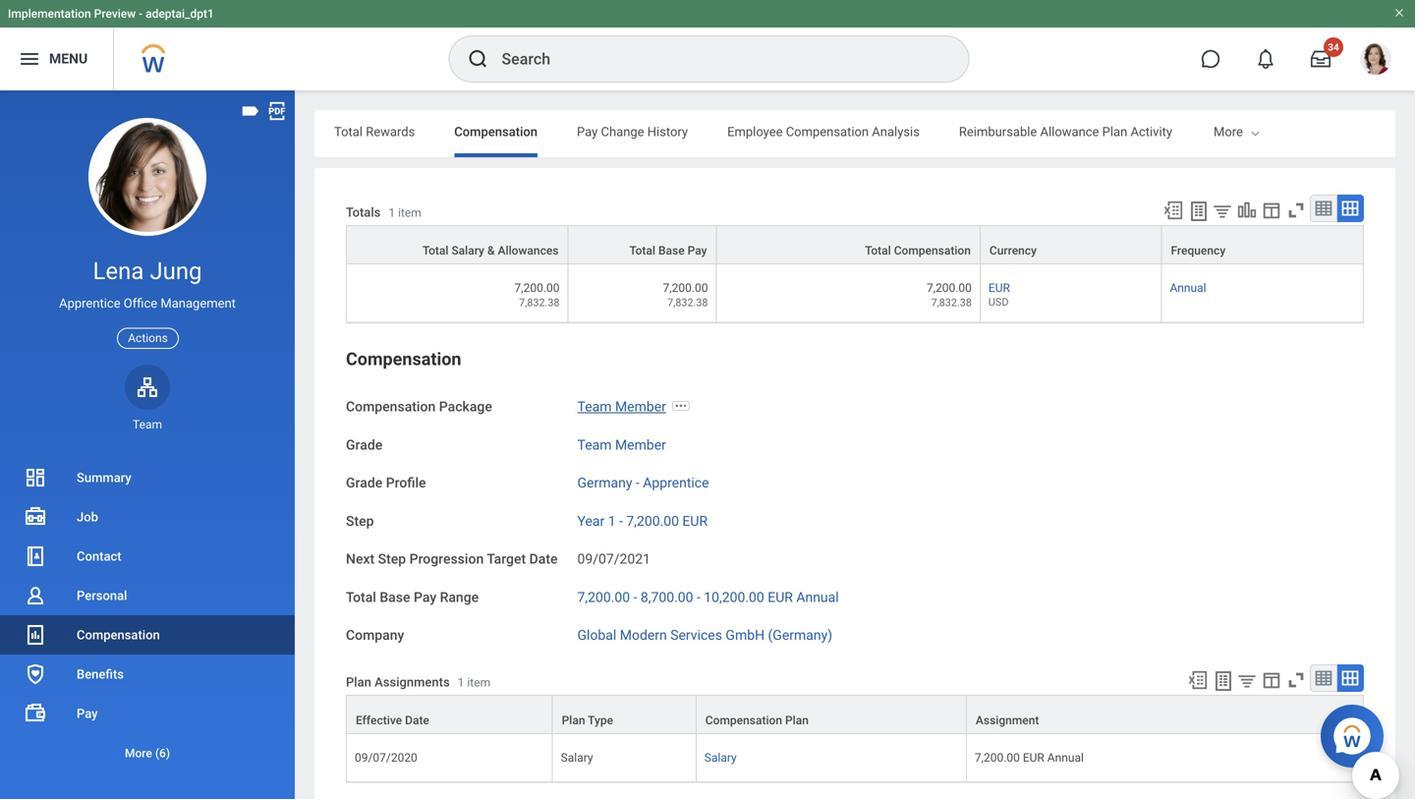 Task type: locate. For each thing, give the bounding box(es) containing it.
2 horizontal spatial annual
[[1170, 281, 1207, 295]]

1 horizontal spatial item
[[467, 676, 491, 689]]

0 vertical spatial export to excel image
[[1163, 200, 1184, 221]]

7,200.00 down the assignment at the right bottom of the page
[[975, 751, 1020, 765]]

1 horizontal spatial 1
[[458, 676, 464, 689]]

0 horizontal spatial export to excel image
[[1163, 200, 1184, 221]]

compensation inside list
[[77, 628, 160, 642]]

select to filter grid data image for 1
[[1212, 201, 1234, 221]]

2 row from the top
[[346, 264, 1364, 323]]

1 horizontal spatial 7,832.38
[[668, 297, 708, 309]]

1 horizontal spatial base
[[659, 244, 685, 258]]

employee
[[727, 124, 783, 139]]

vesting
[[1251, 124, 1294, 139]]

year
[[1367, 124, 1393, 139], [577, 513, 605, 529]]

item
[[398, 206, 421, 220], [467, 676, 491, 689]]

plan left the 'activity'
[[1102, 124, 1128, 139]]

select to filter grid data image left fullscreen image
[[1237, 670, 1258, 691]]

team member link up germany - apprentice link
[[577, 395, 666, 415]]

1 row from the top
[[346, 225, 1364, 264]]

item right 'totals'
[[398, 206, 421, 220]]

currency button
[[981, 226, 1161, 263]]

7,200.00 inside 7,200.00 - 8,700.00 - 10,200.00 eur annual link
[[577, 589, 630, 605]]

0 horizontal spatial more
[[125, 747, 152, 760]]

date
[[529, 551, 558, 567], [405, 714, 429, 727]]

1 vertical spatial grade
[[346, 475, 383, 491]]

7,200.00 inside year 1 - 7,200.00 eur link
[[626, 513, 679, 529]]

1 vertical spatial annual
[[797, 589, 839, 605]]

1 member from the top
[[615, 399, 666, 415]]

more left (6)
[[125, 747, 152, 760]]

team member
[[577, 399, 666, 415], [577, 437, 666, 453]]

total inside popup button
[[423, 244, 449, 258]]

1 horizontal spatial more
[[1214, 124, 1243, 139]]

0 horizontal spatial 7,200.00 7,832.38
[[515, 281, 560, 309]]

base
[[659, 244, 685, 258], [380, 589, 410, 605]]

7,200.00 7,832.38 left usd
[[927, 281, 972, 309]]

1 vertical spatial click to view/edit grid preferences image
[[1261, 669, 1283, 691]]

next step progression target date element
[[577, 539, 651, 569]]

1 vertical spatial toolbar
[[1179, 664, 1364, 695]]

pay inside pay link
[[77, 706, 98, 721]]

annual link
[[1170, 277, 1207, 295]]

export to excel image for assignments
[[1187, 669, 1209, 691]]

jung
[[150, 257, 202, 285]]

export to excel image up frequency
[[1163, 200, 1184, 221]]

1 vertical spatial item
[[467, 676, 491, 689]]

0 vertical spatial export to worksheets image
[[1187, 200, 1211, 223]]

1 for -
[[608, 513, 616, 529]]

1 vertical spatial team
[[133, 418, 162, 431]]

1 vertical spatial apprentice
[[643, 475, 709, 491]]

view team image
[[136, 375, 159, 399]]

view worker - expand/collapse chart image
[[1237, 200, 1258, 221]]

7,200.00 - 8,700.00 - 10,200.00 eur annual
[[577, 589, 839, 605]]

calendar
[[1313, 124, 1364, 139]]

total inside popup button
[[865, 244, 891, 258]]

7,200.00 7,832.38 down the total base pay
[[663, 281, 708, 309]]

export to worksheets image for 1
[[1187, 200, 1211, 223]]

base inside compensation group
[[380, 589, 410, 605]]

0 vertical spatial select to filter grid data image
[[1212, 201, 1234, 221]]

1 vertical spatial team member link
[[577, 433, 666, 453]]

click to view/edit grid preferences image right the 'view worker - expand/collapse chart' icon
[[1261, 200, 1283, 221]]

plan inside plan type popup button
[[562, 714, 585, 727]]

plan type button
[[553, 696, 696, 733]]

2 team member link from the top
[[577, 433, 666, 453]]

1 vertical spatial date
[[405, 714, 429, 727]]

toolbar
[[1154, 195, 1364, 225], [1179, 664, 1364, 695]]

- right preview
[[139, 7, 143, 21]]

1 up next step progression target date element
[[608, 513, 616, 529]]

7,200.00 up global
[[577, 589, 630, 605]]

effective date
[[356, 714, 429, 727]]

0 horizontal spatial date
[[405, 714, 429, 727]]

export to excel image up assignment popup button
[[1187, 669, 1209, 691]]

1 vertical spatial export to excel image
[[1187, 669, 1209, 691]]

2 7,832.38 from the left
[[668, 297, 708, 309]]

1 inside plan assignments 1 item
[[458, 676, 464, 689]]

tab list containing total rewards
[[315, 110, 1396, 157]]

summary link
[[0, 458, 295, 497]]

team member up germany - apprentice link
[[577, 399, 666, 415]]

team member for grade
[[577, 437, 666, 453]]

1 grade from the top
[[346, 437, 383, 453]]

1 vertical spatial year
[[577, 513, 605, 529]]

table image
[[1314, 668, 1334, 688]]

2 horizontal spatial 7,832.38
[[931, 297, 972, 309]]

export to excel image inside compensation group
[[1187, 669, 1209, 691]]

navigation pane region
[[0, 90, 295, 799]]

0 vertical spatial item
[[398, 206, 421, 220]]

7,200.00 7,832.38 down allowances
[[515, 281, 560, 309]]

0 vertical spatial team
[[577, 399, 612, 415]]

compensation up salary link
[[706, 714, 782, 727]]

pay link
[[0, 694, 295, 733]]

date inside 'popup button'
[[405, 714, 429, 727]]

compensation package
[[346, 399, 492, 415]]

pay inside total base pay "popup button"
[[688, 244, 707, 258]]

1 click to view/edit grid preferences image from the top
[[1261, 200, 1283, 221]]

analysis
[[872, 124, 920, 139]]

step right "next"
[[378, 551, 406, 567]]

benefits link
[[0, 655, 295, 694]]

1 vertical spatial export to worksheets image
[[1212, 669, 1236, 693]]

item up effective date 'popup button'
[[467, 676, 491, 689]]

target
[[487, 551, 526, 567]]

total for total salary & allowances
[[423, 244, 449, 258]]

1 horizontal spatial date
[[529, 551, 558, 567]]

2 grade from the top
[[346, 475, 383, 491]]

row containing effective date
[[346, 695, 1364, 734]]

0 vertical spatial team member
[[577, 399, 666, 415]]

0 horizontal spatial annual
[[797, 589, 839, 605]]

export to worksheets image inside compensation group
[[1212, 669, 1236, 693]]

member
[[615, 399, 666, 415], [615, 437, 666, 453]]

1 horizontal spatial step
[[378, 551, 406, 567]]

salary
[[452, 244, 484, 258], [561, 751, 593, 765], [705, 751, 737, 765]]

effective date button
[[347, 696, 552, 733]]

germany - apprentice link
[[577, 471, 709, 491]]

salary down plan type
[[561, 751, 593, 765]]

actions
[[128, 331, 168, 345]]

1 vertical spatial member
[[615, 437, 666, 453]]

09/07/2020
[[355, 751, 418, 765]]

menu button
[[0, 28, 113, 90]]

pay
[[577, 124, 598, 139], [688, 244, 707, 258], [414, 589, 437, 605], [77, 706, 98, 721]]

grade for grade profile
[[346, 475, 383, 491]]

1 team member from the top
[[577, 399, 666, 415]]

export to excel image
[[1163, 200, 1184, 221], [1187, 669, 1209, 691]]

management
[[161, 296, 236, 311]]

0 vertical spatial year
[[1367, 124, 1393, 139]]

team member link
[[577, 395, 666, 415], [577, 433, 666, 453]]

inbox large image
[[1311, 49, 1331, 69]]

1
[[389, 206, 395, 220], [608, 513, 616, 529], [458, 676, 464, 689]]

profile
[[386, 475, 426, 491]]

1 horizontal spatial annual
[[1048, 751, 1084, 765]]

0 vertical spatial date
[[529, 551, 558, 567]]

personal image
[[24, 584, 47, 607]]

compensation left analysis
[[786, 124, 869, 139]]

compensation down personal
[[77, 628, 160, 642]]

eur link
[[989, 277, 1010, 295]]

plan
[[1102, 124, 1128, 139], [346, 675, 371, 689], [562, 714, 585, 727], [785, 714, 809, 727]]

more for more
[[1214, 124, 1243, 139]]

list
[[0, 458, 295, 773]]

team member for compensation package
[[577, 399, 666, 415]]

2 member from the top
[[615, 437, 666, 453]]

grade left profile
[[346, 475, 383, 491]]

0 horizontal spatial export to worksheets image
[[1187, 200, 1211, 223]]

apprentice
[[59, 296, 120, 311], [643, 475, 709, 491]]

0 vertical spatial apprentice
[[59, 296, 120, 311]]

apprentice inside compensation group
[[643, 475, 709, 491]]

total for total compensation
[[865, 244, 891, 258]]

10,200.00
[[704, 589, 764, 605]]

totals 1 item
[[346, 205, 421, 220]]

plan type
[[562, 714, 613, 727]]

compensation up compensation package
[[346, 349, 461, 370]]

0 vertical spatial more
[[1214, 124, 1243, 139]]

7,832.38 down allowances
[[519, 297, 560, 309]]

total inside "popup button"
[[630, 244, 656, 258]]

search image
[[466, 47, 490, 71]]

team member link up germany
[[577, 433, 666, 453]]

job
[[77, 510, 98, 524]]

list containing summary
[[0, 458, 295, 773]]

compensation image
[[24, 623, 47, 647]]

2 vertical spatial 1
[[458, 676, 464, 689]]

more left vesting
[[1214, 124, 1243, 139]]

7,832.38
[[519, 297, 560, 309], [668, 297, 708, 309], [931, 297, 972, 309]]

1 horizontal spatial apprentice
[[643, 475, 709, 491]]

0 vertical spatial base
[[659, 244, 685, 258]]

global modern services gmbh (germany) link
[[577, 623, 833, 643]]

apprentice down lena
[[59, 296, 120, 311]]

plan left the type
[[562, 714, 585, 727]]

type
[[588, 714, 613, 727]]

0 horizontal spatial select to filter grid data image
[[1212, 201, 1234, 221]]

0 vertical spatial 1
[[389, 206, 395, 220]]

7,200.00
[[515, 281, 560, 295], [663, 281, 708, 295], [927, 281, 972, 295], [626, 513, 679, 529], [577, 589, 630, 605], [975, 751, 1020, 765]]

0 vertical spatial annual
[[1170, 281, 1207, 295]]

1 horizontal spatial salary
[[561, 751, 593, 765]]

grade up grade profile
[[346, 437, 383, 453]]

global modern services gmbh (germany)
[[577, 627, 833, 643]]

salary inside "total salary & allowances" popup button
[[452, 244, 484, 258]]

7,200.00 down germany - apprentice
[[626, 513, 679, 529]]

year inside tab list
[[1367, 124, 1393, 139]]

team for compensation package
[[577, 399, 612, 415]]

1 up effective date 'popup button'
[[458, 676, 464, 689]]

2 7,200.00 7,832.38 from the left
[[663, 281, 708, 309]]

pay change history
[[577, 124, 688, 139]]

total base pay button
[[569, 226, 716, 263]]

notifications large image
[[1256, 49, 1276, 69]]

row
[[346, 225, 1364, 264], [346, 264, 1364, 323], [346, 695, 1364, 734], [346, 734, 1364, 782]]

export to worksheets image up frequency
[[1187, 200, 1211, 223]]

0 horizontal spatial 1
[[389, 206, 395, 220]]

employee compensation analysis
[[727, 124, 920, 139]]

1 horizontal spatial year
[[1367, 124, 1393, 139]]

7,832.38 left usd
[[931, 297, 972, 309]]

salary left &
[[452, 244, 484, 258]]

- left 8,700.00
[[634, 589, 637, 605]]

salary down compensation plan
[[705, 751, 737, 765]]

0 vertical spatial toolbar
[[1154, 195, 1364, 225]]

2 horizontal spatial 1
[[608, 513, 616, 529]]

year up next step progression target date element
[[577, 513, 605, 529]]

justify image
[[18, 47, 41, 71]]

total inside compensation group
[[346, 589, 376, 605]]

year right calendar
[[1367, 124, 1393, 139]]

1 horizontal spatial export to excel image
[[1187, 669, 1209, 691]]

-
[[139, 7, 143, 21], [636, 475, 640, 491], [619, 513, 623, 529], [634, 589, 637, 605], [697, 589, 701, 605]]

menu banner
[[0, 0, 1415, 90]]

1 horizontal spatial 7,200.00 7,832.38
[[663, 281, 708, 309]]

team member link for compensation package
[[577, 395, 666, 415]]

future
[[1212, 124, 1248, 139]]

1 vertical spatial more
[[125, 747, 152, 760]]

toolbar for 1
[[1154, 195, 1364, 225]]

- inside menu 'banner'
[[139, 7, 143, 21]]

total salary & allowances button
[[347, 226, 568, 263]]

frequency
[[1171, 244, 1226, 258]]

click to view/edit grid preferences image left fullscreen image
[[1261, 669, 1283, 691]]

2 vertical spatial team
[[577, 437, 612, 453]]

- inside year 1 - 7,200.00 eur link
[[619, 513, 623, 529]]

2 team member from the top
[[577, 437, 666, 453]]

0 horizontal spatial salary
[[452, 244, 484, 258]]

more inside dropdown button
[[125, 747, 152, 760]]

0 horizontal spatial apprentice
[[59, 296, 120, 311]]

1 inside totals 1 item
[[389, 206, 395, 220]]

3 row from the top
[[346, 695, 1364, 734]]

0 horizontal spatial base
[[380, 589, 410, 605]]

plan down (germany)
[[785, 714, 809, 727]]

tab list
[[315, 110, 1396, 157]]

select to filter grid data image left the 'view worker - expand/collapse chart' icon
[[1212, 201, 1234, 221]]

item inside totals 1 item
[[398, 206, 421, 220]]

frequency button
[[1162, 226, 1363, 263]]

total
[[334, 124, 363, 139], [423, 244, 449, 258], [630, 244, 656, 258], [865, 244, 891, 258], [346, 589, 376, 605]]

team lena jung element
[[125, 417, 170, 432]]

contact link
[[0, 537, 295, 576]]

compensation left currency
[[894, 244, 971, 258]]

1 vertical spatial select to filter grid data image
[[1237, 670, 1258, 691]]

apprentice up year 1 - 7,200.00 eur link
[[643, 475, 709, 491]]

0 vertical spatial member
[[615, 399, 666, 415]]

- right germany
[[636, 475, 640, 491]]

7,200.00 down allowances
[[515, 281, 560, 295]]

click to view/edit grid preferences image
[[1261, 200, 1283, 221], [1261, 669, 1283, 691]]

date right effective
[[405, 714, 429, 727]]

base inside "popup button"
[[659, 244, 685, 258]]

more (6) button
[[0, 742, 295, 765]]

2 horizontal spatial 7,200.00 7,832.38
[[927, 281, 972, 309]]

0 vertical spatial grade
[[346, 437, 383, 453]]

row containing total salary & allowances
[[346, 225, 1364, 264]]

0 horizontal spatial 7,832.38
[[519, 297, 560, 309]]

1 right 'totals'
[[389, 206, 395, 220]]

1 vertical spatial team member
[[577, 437, 666, 453]]

date right target
[[529, 551, 558, 567]]

1 horizontal spatial export to worksheets image
[[1212, 669, 1236, 693]]

0 vertical spatial step
[[346, 513, 374, 529]]

select to filter grid data image
[[1212, 201, 1234, 221], [1237, 670, 1258, 691]]

team member up germany
[[577, 437, 666, 453]]

1 vertical spatial base
[[380, 589, 410, 605]]

7,200.00 down total compensation
[[927, 281, 972, 295]]

total rewards
[[334, 124, 415, 139]]

reimbursable allowance plan activity
[[959, 124, 1173, 139]]

total base pay
[[630, 244, 707, 258]]

7,832.38 down the total base pay
[[668, 297, 708, 309]]

0 vertical spatial team member link
[[577, 395, 666, 415]]

toolbar inside compensation group
[[1179, 664, 1364, 695]]

row containing 09/07/2020
[[346, 734, 1364, 782]]

1 vertical spatial 1
[[608, 513, 616, 529]]

total base pay range
[[346, 589, 479, 605]]

- inside germany - apprentice link
[[636, 475, 640, 491]]

1 team member link from the top
[[577, 395, 666, 415]]

0 horizontal spatial item
[[398, 206, 421, 220]]

- up next step progression target date element
[[619, 513, 623, 529]]

4 row from the top
[[346, 734, 1364, 782]]

0 horizontal spatial year
[[577, 513, 605, 529]]

7,200.00 - 8,700.00 - 10,200.00 eur annual link
[[577, 585, 839, 605]]

next
[[346, 551, 375, 567]]

export to worksheets image up assignment popup button
[[1212, 669, 1236, 693]]

0 vertical spatial click to view/edit grid preferences image
[[1261, 200, 1283, 221]]

34
[[1328, 41, 1339, 53]]

summary image
[[24, 466, 47, 489]]

export to worksheets image
[[1187, 200, 1211, 223], [1212, 669, 1236, 693]]

1 horizontal spatial select to filter grid data image
[[1237, 670, 1258, 691]]

step up "next"
[[346, 513, 374, 529]]



Task type: vqa. For each thing, say whether or not it's contained in the screenshot.
Assignments
yes



Task type: describe. For each thing, give the bounding box(es) containing it.
eur up usd
[[989, 281, 1010, 295]]

reimbursable
[[959, 124, 1037, 139]]

grade profile
[[346, 475, 426, 491]]

grade for grade
[[346, 437, 383, 453]]

2 click to view/edit grid preferences image from the top
[[1261, 669, 1283, 691]]

implementation
[[8, 7, 91, 21]]

range
[[440, 589, 479, 605]]

view printable version (pdf) image
[[266, 100, 288, 122]]

eur down the assignment at the right bottom of the page
[[1023, 751, 1045, 765]]

activity
[[1131, 124, 1173, 139]]

1 for item
[[389, 206, 395, 220]]

plan up effective
[[346, 675, 371, 689]]

allowances
[[498, 244, 559, 258]]

total compensation
[[865, 244, 971, 258]]

services
[[671, 627, 722, 643]]

7,200.00 down the total base pay
[[663, 281, 708, 295]]

tag image
[[240, 100, 261, 122]]

3 7,200.00 7,832.38 from the left
[[927, 281, 972, 309]]

germany
[[577, 475, 632, 491]]

0 horizontal spatial step
[[346, 513, 374, 529]]

team member link for grade
[[577, 433, 666, 453]]

total for total base pay range
[[346, 589, 376, 605]]

34 button
[[1299, 37, 1344, 81]]

next step progression target date
[[346, 551, 558, 567]]

compensation down the compensation button
[[346, 399, 436, 415]]

8,700.00
[[641, 589, 693, 605]]

actions button
[[117, 328, 179, 349]]

apprentice office management
[[59, 296, 236, 311]]

(6)
[[155, 747, 170, 760]]

expand table image
[[1341, 199, 1360, 218]]

summary
[[77, 470, 131, 485]]

year 1 - 7,200.00 eur link
[[577, 509, 708, 529]]

benefits image
[[24, 662, 47, 686]]

pay inside compensation group
[[414, 589, 437, 605]]

expand table image
[[1341, 668, 1360, 688]]

fullscreen image
[[1286, 200, 1307, 221]]

currency
[[990, 244, 1037, 258]]

germany - apprentice
[[577, 475, 709, 491]]

menu
[[49, 51, 88, 67]]

base for total base pay range
[[380, 589, 410, 605]]

year inside compensation group
[[577, 513, 605, 529]]

benefits
[[77, 667, 124, 682]]

pay inside tab list
[[577, 124, 598, 139]]

future vesting by calendar year
[[1212, 124, 1393, 139]]

item inside plan assignments 1 item
[[467, 676, 491, 689]]

assignments
[[375, 675, 450, 689]]

Search Workday  search field
[[502, 37, 928, 81]]

3 7,832.38 from the left
[[931, 297, 972, 309]]

company
[[346, 627, 404, 643]]

eur up (germany)
[[768, 589, 793, 605]]

(germany)
[[768, 627, 833, 643]]

team inside 'navigation pane' region
[[133, 418, 162, 431]]

toolbar for assignments
[[1179, 664, 1364, 695]]

totals
[[346, 205, 381, 220]]

member for grade
[[615, 437, 666, 453]]

assignment
[[976, 714, 1039, 727]]

1 vertical spatial step
[[378, 551, 406, 567]]

modern
[[620, 627, 667, 643]]

preview
[[94, 7, 136, 21]]

export to worksheets image for assignments
[[1212, 669, 1236, 693]]

by
[[1297, 124, 1310, 139]]

contact
[[77, 549, 121, 564]]

1 7,832.38 from the left
[[519, 297, 560, 309]]

- right 8,700.00
[[697, 589, 701, 605]]

base for total base pay
[[659, 244, 685, 258]]

contact image
[[24, 545, 47, 568]]

7,200.00 eur annual
[[975, 751, 1084, 765]]

progression
[[410, 551, 484, 567]]

select to filter grid data image for assignments
[[1237, 670, 1258, 691]]

apprentice inside 'navigation pane' region
[[59, 296, 120, 311]]

personal
[[77, 588, 127, 603]]

total for total rewards
[[334, 124, 363, 139]]

table image
[[1314, 199, 1334, 218]]

more (6) button
[[0, 733, 295, 773]]

2 vertical spatial annual
[[1048, 751, 1084, 765]]

compensation link
[[0, 615, 295, 655]]

close environment banner image
[[1394, 7, 1406, 19]]

profile logan mcneil image
[[1360, 43, 1392, 79]]

compensation plan
[[706, 714, 809, 727]]

compensation group
[[346, 348, 1364, 783]]

team link
[[125, 364, 170, 432]]

1 7,200.00 7,832.38 from the left
[[515, 281, 560, 309]]

eur down germany - apprentice
[[683, 513, 708, 529]]

history
[[648, 124, 688, 139]]

job link
[[0, 497, 295, 537]]

more (6)
[[125, 747, 170, 760]]

year 1 - 7,200.00 eur
[[577, 513, 708, 529]]

adeptai_dpt1
[[146, 7, 214, 21]]

member for compensation package
[[615, 399, 666, 415]]

compensation down search "icon"
[[454, 124, 538, 139]]

plan inside compensation plan popup button
[[785, 714, 809, 727]]

global
[[577, 627, 617, 643]]

compensation button
[[346, 349, 461, 370]]

export to excel image for 1
[[1163, 200, 1184, 221]]

total for total base pay
[[630, 244, 656, 258]]

package
[[439, 399, 492, 415]]

total salary & allowances
[[423, 244, 559, 258]]

compensation plan button
[[697, 696, 966, 733]]

plan inside tab list
[[1102, 124, 1128, 139]]

effective
[[356, 714, 402, 727]]

allowance
[[1040, 124, 1099, 139]]

job image
[[24, 505, 47, 529]]

pay image
[[24, 702, 47, 725]]

usd
[[989, 296, 1009, 308]]

personal link
[[0, 576, 295, 615]]

2 horizontal spatial salary
[[705, 751, 737, 765]]

lena
[[93, 257, 144, 285]]

rewards
[[366, 124, 415, 139]]

row containing 7,200.00
[[346, 264, 1364, 323]]

gmbh
[[726, 627, 765, 643]]

plan assignments 1 item
[[346, 675, 491, 689]]

implementation preview -   adeptai_dpt1
[[8, 7, 214, 21]]

&
[[487, 244, 495, 258]]

assignment button
[[967, 696, 1363, 733]]

09/07/2021
[[577, 551, 651, 567]]

change
[[601, 124, 644, 139]]

total compensation button
[[717, 226, 980, 263]]

salary link
[[705, 747, 737, 765]]

lena jung
[[93, 257, 202, 285]]

more for more (6)
[[125, 747, 152, 760]]

annual inside 7,200.00 - 8,700.00 - 10,200.00 eur annual link
[[797, 589, 839, 605]]

team for grade
[[577, 437, 612, 453]]

fullscreen image
[[1286, 669, 1307, 691]]



